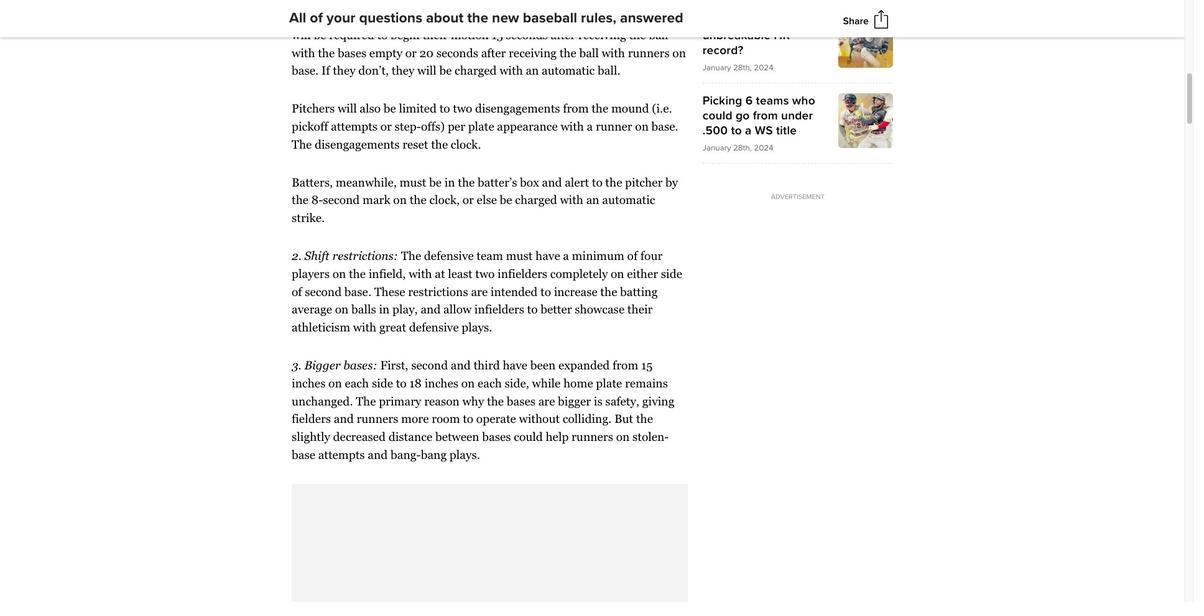 Task type: locate. For each thing, give the bounding box(es) containing it.
in up the clock,
[[444, 175, 455, 189]]

to up an
[[592, 175, 603, 189]]

0 vertical spatial are
[[471, 285, 488, 298]]

of
[[310, 9, 323, 27], [627, 249, 638, 262], [292, 285, 302, 298]]

have for completely
[[535, 249, 560, 262]]

1 vertical spatial of
[[627, 249, 638, 262]]

attempts
[[331, 119, 378, 133], [318, 448, 365, 461]]

the
[[467, 9, 488, 27], [738, 13, 755, 28], [592, 101, 608, 115], [431, 137, 448, 151], [458, 175, 475, 189], [605, 175, 622, 189], [292, 193, 309, 207], [410, 193, 427, 207], [349, 267, 366, 280], [600, 285, 617, 298], [487, 394, 504, 408], [636, 412, 653, 426]]

1 vertical spatial january
[[703, 143, 731, 153]]

must
[[400, 175, 426, 189], [506, 249, 533, 262]]

on down 2. shift restrictions:
[[333, 267, 346, 280]]

each down third
[[478, 376, 502, 390]]

from inside pitchers will also be limited to two disengagements from the mound (i.e. pickoff attempts or step-offs) per plate appearance with a runner on base. the disengagements reset the clock.
[[563, 101, 589, 115]]

2 horizontal spatial of
[[627, 249, 638, 262]]

the down pickoff
[[292, 137, 312, 151]]

attempts down will on the top left
[[331, 119, 378, 133]]

first, second and third have been expanded from 15 inches on each side to 18 inches on each side, while home plate remains unchanged. the primary reason why the bases are bigger is safety, giving fielders and runners more room to operate without colliding. but the slightly decreased distance between bases could help runners on stolen- base attempts and bang-bang plays.
[[292, 358, 674, 461]]

0 horizontal spatial a
[[563, 249, 569, 262]]

be up the clock,
[[429, 175, 442, 189]]

1 horizontal spatial two
[[475, 267, 495, 280]]

disengagements up appearance
[[475, 101, 560, 115]]

1 vertical spatial disengagements
[[315, 137, 400, 151]]

1 horizontal spatial plate
[[596, 376, 622, 390]]

strike.
[[292, 211, 325, 225]]

0 vertical spatial side
[[661, 267, 682, 280]]

january down record? on the right of page
[[703, 63, 731, 72]]

bases down side,
[[507, 394, 536, 408]]

0 horizontal spatial each
[[345, 376, 369, 390]]

2 vertical spatial be
[[500, 193, 512, 207]]

1 horizontal spatial each
[[478, 376, 502, 390]]

january down .500
[[703, 143, 731, 153]]

to
[[440, 101, 450, 115], [731, 123, 742, 138], [592, 175, 603, 189], [540, 285, 551, 298], [527, 302, 538, 316], [396, 376, 407, 390], [463, 412, 473, 426]]

1 horizontal spatial side
[[661, 267, 682, 280]]

january inside is this the most unbreakable hr record? january 28th, 2024
[[703, 63, 731, 72]]

with
[[561, 119, 584, 133], [560, 193, 583, 207], [409, 267, 432, 280], [353, 320, 376, 334]]

1 vertical spatial are
[[538, 394, 555, 408]]

decreased
[[333, 430, 386, 444]]

must inside the defensive team must have a minimum of four players on the infield, with at least two infielders completely on either side of second base. these restrictions are intended to increase the batting average on balls in play, and allow infielders to better showcase their athleticism with great defensive plays.
[[506, 249, 533, 262]]

1 vertical spatial the
[[401, 249, 421, 262]]

and inside batters, meanwhile, must be in the batter's box and alert to the pitcher by the 8-second mark on the clock, or else be charged with an automatic strike.
[[542, 175, 562, 189]]

what are the 2023 rule changes? image
[[292, 484, 688, 602]]

base. for the
[[344, 285, 371, 298]]

an
[[586, 193, 599, 207]]

side inside "first, second and third have been expanded from 15 inches on each side to 18 inches on each side, while home plate remains unchanged. the primary reason why the bases are bigger is safety, giving fielders and runners more room to operate without colliding. but the slightly decreased distance between bases could help runners on stolen- base attempts and bang-bang plays."
[[372, 376, 393, 390]]

0 vertical spatial runners
[[357, 412, 398, 426]]

minimum
[[572, 249, 624, 262]]

is this the most unbreakable hr record? element
[[703, 13, 893, 72]]

0 horizontal spatial from
[[563, 101, 589, 115]]

or left else
[[463, 193, 474, 207]]

be right also
[[384, 101, 396, 115]]

1 horizontal spatial inches
[[425, 376, 458, 390]]

offs)
[[421, 119, 445, 133]]

2.
[[292, 249, 302, 262]]

28th, down record? on the right of page
[[733, 63, 752, 72]]

bigger
[[558, 394, 591, 408]]

have inside "first, second and third have been expanded from 15 inches on each side to 18 inches on each side, while home plate remains unchanged. the primary reason why the bases are bigger is safety, giving fielders and runners more room to operate without colliding. but the slightly decreased distance between bases could help runners on stolen- base attempts and bang-bang plays."
[[503, 358, 527, 372]]

rules,
[[581, 9, 616, 27]]

shift
[[304, 249, 330, 262]]

0 vertical spatial second
[[323, 193, 360, 207]]

2024
[[754, 63, 773, 72], [754, 143, 773, 153]]

0 horizontal spatial two
[[453, 101, 472, 115]]

0 horizontal spatial side
[[372, 376, 393, 390]]

from right 6
[[753, 108, 778, 123]]

infielders down "intended"
[[474, 302, 524, 316]]

two inside the defensive team must have a minimum of four players on the infield, with at least two infielders completely on either side of second base. these restrictions are intended to increase the batting average on balls in play, and allow infielders to better showcase their athleticism with great defensive plays.
[[475, 267, 495, 280]]

runners up the decreased
[[357, 412, 398, 426]]

the left new
[[467, 9, 488, 27]]

1 vertical spatial be
[[429, 175, 442, 189]]

1 vertical spatial two
[[475, 267, 495, 280]]

2 2024 from the top
[[754, 143, 773, 153]]

per
[[448, 119, 465, 133]]

could down "without"
[[514, 430, 543, 444]]

0 vertical spatial january
[[703, 63, 731, 72]]

clock.
[[451, 137, 481, 151]]

0 vertical spatial 2024
[[754, 63, 773, 72]]

0 vertical spatial two
[[453, 101, 472, 115]]

with left runner
[[561, 119, 584, 133]]

four
[[640, 249, 663, 262]]

picking 6 teams who could go from under .500 to a ws title element
[[703, 93, 893, 153]]

defensive down the allow
[[409, 320, 459, 334]]

least
[[448, 267, 472, 280]]

0 vertical spatial 28th,
[[733, 63, 752, 72]]

base. inside pitchers will also be limited to two disengagements from the mound (i.e. pickoff attempts or step-offs) per plate appearance with a runner on base. the disengagements reset the clock.
[[652, 119, 678, 133]]

a inside the defensive team must have a minimum of four players on the infield, with at least two infielders completely on either side of second base. these restrictions are intended to increase the batting average on balls in play, and allow infielders to better showcase their athleticism with great defensive plays.
[[563, 249, 569, 262]]

1 vertical spatial side
[[372, 376, 393, 390]]

0 horizontal spatial must
[[400, 175, 426, 189]]

2 vertical spatial second
[[411, 358, 448, 372]]

bases down operate
[[482, 430, 511, 444]]

on left balls
[[335, 302, 349, 316]]

defensive up "at"
[[424, 249, 474, 262]]

inches up reason
[[425, 376, 458, 390]]

from
[[563, 101, 589, 115], [753, 108, 778, 123], [613, 358, 638, 372]]

disengagements down will on the top left
[[315, 137, 400, 151]]

0 horizontal spatial plate
[[468, 119, 494, 133]]

2 horizontal spatial a
[[745, 123, 752, 138]]

on down mound
[[635, 119, 649, 133]]

and down the decreased
[[368, 448, 388, 461]]

0 horizontal spatial base.
[[344, 285, 371, 298]]

the up stolen- at the bottom of the page
[[636, 412, 653, 426]]

without
[[519, 412, 560, 426]]

runners
[[357, 412, 398, 426], [572, 430, 613, 444]]

each
[[345, 376, 369, 390], [478, 376, 502, 390]]

operate
[[476, 412, 516, 426]]

1 vertical spatial 28th,
[[733, 143, 752, 153]]

two inside pitchers will also be limited to two disengagements from the mound (i.e. pickoff attempts or step-offs) per plate appearance with a runner on base. the disengagements reset the clock.
[[453, 101, 472, 115]]

plate inside "first, second and third have been expanded from 15 inches on each side to 18 inches on each side, while home plate remains unchanged. the primary reason why the bases are bigger is safety, giving fielders and runners more room to operate without colliding. but the slightly decreased distance between bases could help runners on stolen- base attempts and bang-bang plays."
[[596, 376, 622, 390]]

1 horizontal spatial the
[[356, 394, 376, 408]]

in
[[444, 175, 455, 189], [379, 302, 390, 316]]

pitchers
[[292, 101, 335, 115]]

about
[[426, 9, 464, 27]]

1 vertical spatial must
[[506, 249, 533, 262]]

second inside the defensive team must have a minimum of four players on the infield, with at least two infielders completely on either side of second base. these restrictions are intended to increase the batting average on balls in play, and allow infielders to better showcase their athleticism with great defensive plays.
[[305, 285, 342, 298]]

3.
[[292, 358, 302, 372]]

plays. down the allow
[[462, 320, 492, 334]]

plays. inside "first, second and third have been expanded from 15 inches on each side to 18 inches on each side, while home plate remains unchanged. the primary reason why the bases are bigger is safety, giving fielders and runners more room to operate without colliding. but the slightly decreased distance between bases could help runners on stolen- base attempts and bang-bang plays."
[[450, 448, 480, 461]]

base.
[[652, 119, 678, 133], [344, 285, 371, 298]]

0 vertical spatial in
[[444, 175, 455, 189]]

1 vertical spatial runners
[[572, 430, 613, 444]]

base. for (i.e.
[[652, 119, 678, 133]]

batter's
[[478, 175, 517, 189]]

batters, meanwhile, must be in the batter's box and alert to the pitcher by the 8-second mark on the clock, or else be charged with an automatic strike.
[[292, 175, 678, 225]]

under
[[781, 108, 813, 123]]

second up 18 at the left bottom of the page
[[411, 358, 448, 372]]

ws
[[755, 123, 773, 138]]

this
[[715, 13, 734, 28]]

0 horizontal spatial inches
[[292, 376, 326, 390]]

1 vertical spatial base.
[[344, 285, 371, 298]]

could inside "first, second and third have been expanded from 15 inches on each side to 18 inches on each side, while home plate remains unchanged. the primary reason why the bases are bigger is safety, giving fielders and runners more room to operate without colliding. but the slightly decreased distance between bases could help runners on stolen- base attempts and bang-bang plays."
[[514, 430, 543, 444]]

plate up is
[[596, 376, 622, 390]]

0 vertical spatial must
[[400, 175, 426, 189]]

0 vertical spatial base.
[[652, 119, 678, 133]]

appearance
[[497, 119, 558, 133]]

from left mound
[[563, 101, 589, 115]]

of left four
[[627, 249, 638, 262]]

have for side,
[[503, 358, 527, 372]]

from inside "first, second and third have been expanded from 15 inches on each side to 18 inches on each side, while home plate remains unchanged. the primary reason why the bases are bigger is safety, giving fielders and runners more room to operate without colliding. but the slightly decreased distance between bases could help runners on stolen- base attempts and bang-bang plays."
[[613, 358, 638, 372]]

are down least at top left
[[471, 285, 488, 298]]

1 horizontal spatial a
[[587, 119, 593, 133]]

second up average
[[305, 285, 342, 298]]

a left ws
[[745, 123, 752, 138]]

2 vertical spatial the
[[356, 394, 376, 408]]

or inside batters, meanwhile, must be in the batter's box and alert to the pitcher by the 8-second mark on the clock, or else be charged with an automatic strike.
[[463, 193, 474, 207]]

automatic
[[602, 193, 655, 207]]

mlb media player group
[[292, 484, 688, 602]]

could left go
[[703, 108, 733, 123]]

1 vertical spatial or
[[463, 193, 474, 207]]

2 28th, from the top
[[733, 143, 752, 153]]

0 horizontal spatial or
[[380, 119, 392, 133]]

1 horizontal spatial base.
[[652, 119, 678, 133]]

base. up balls
[[344, 285, 371, 298]]

be inside pitchers will also be limited to two disengagements from the mound (i.e. pickoff attempts or step-offs) per plate appearance with a runner on base. the disengagements reset the clock.
[[384, 101, 396, 115]]

batting
[[620, 285, 658, 298]]

plate inside pitchers will also be limited to two disengagements from the mound (i.e. pickoff attempts or step-offs) per plate appearance with a runner on base. the disengagements reset the clock.
[[468, 119, 494, 133]]

to inside pitchers will also be limited to two disengagements from the mound (i.e. pickoff attempts or step-offs) per plate appearance with a runner on base. the disengagements reset the clock.
[[440, 101, 450, 115]]

1 2024 from the top
[[754, 63, 773, 72]]

0 horizontal spatial in
[[379, 302, 390, 316]]

third
[[474, 358, 500, 372]]

a left runner
[[587, 119, 593, 133]]

have up side,
[[503, 358, 527, 372]]

(i.e.
[[652, 101, 672, 115]]

0 vertical spatial the
[[292, 137, 312, 151]]

their
[[627, 302, 653, 316]]

to up per
[[440, 101, 450, 115]]

1 horizontal spatial from
[[613, 358, 638, 372]]

and right box
[[542, 175, 562, 189]]

pitchers will also be limited to two disengagements from the mound (i.e. pickoff attempts or step-offs) per plate appearance with a runner on base. the disengagements reset the clock.
[[292, 101, 678, 151]]

to left the better
[[527, 302, 538, 316]]

attempts down the decreased
[[318, 448, 365, 461]]

plate up clock.
[[468, 119, 494, 133]]

0 vertical spatial bases
[[507, 394, 536, 408]]

two down team
[[475, 267, 495, 280]]

completely
[[550, 267, 608, 280]]

have
[[535, 249, 560, 262], [503, 358, 527, 372]]

1 horizontal spatial are
[[538, 394, 555, 408]]

second down meanwhile,
[[323, 193, 360, 207]]

0 horizontal spatial runners
[[357, 412, 398, 426]]

1 horizontal spatial of
[[310, 9, 323, 27]]

2 january from the top
[[703, 143, 731, 153]]

infielders up "intended"
[[498, 267, 547, 280]]

0 vertical spatial or
[[380, 119, 392, 133]]

2 horizontal spatial the
[[401, 249, 421, 262]]

1 january from the top
[[703, 63, 731, 72]]

is
[[594, 394, 603, 408]]

the left 'primary'
[[356, 394, 376, 408]]

have up completely
[[535, 249, 560, 262]]

been
[[530, 358, 556, 372]]

bases
[[507, 394, 536, 408], [482, 430, 511, 444]]

reset
[[402, 137, 428, 151]]

0 vertical spatial plate
[[468, 119, 494, 133]]

0 horizontal spatial could
[[514, 430, 543, 444]]

on inside pitchers will also be limited to two disengagements from the mound (i.e. pickoff attempts or step-offs) per plate appearance with a runner on base. the disengagements reset the clock.
[[635, 119, 649, 133]]

share button
[[843, 15, 869, 27]]

1 vertical spatial in
[[379, 302, 390, 316]]

1 horizontal spatial be
[[429, 175, 442, 189]]

0 vertical spatial could
[[703, 108, 733, 123]]

in down these
[[379, 302, 390, 316]]

or left step-
[[380, 119, 392, 133]]

of right all
[[310, 9, 323, 27]]

0 horizontal spatial have
[[503, 358, 527, 372]]

and down the restrictions
[[421, 302, 441, 316]]

0 horizontal spatial the
[[292, 137, 312, 151]]

2 vertical spatial of
[[292, 285, 302, 298]]

be
[[384, 101, 396, 115], [429, 175, 442, 189], [500, 193, 512, 207]]

with down alert
[[560, 193, 583, 207]]

1 vertical spatial plate
[[596, 376, 622, 390]]

but
[[614, 412, 633, 426]]

attempts inside pitchers will also be limited to two disengagements from the mound (i.e. pickoff attempts or step-offs) per plate appearance with a runner on base. the disengagements reset the clock.
[[331, 119, 378, 133]]

second
[[323, 193, 360, 207], [305, 285, 342, 298], [411, 358, 448, 372]]

showcase
[[575, 302, 625, 316]]

0 vertical spatial have
[[535, 249, 560, 262]]

hr
[[774, 28, 790, 43]]

are down while
[[538, 394, 555, 408]]

15
[[641, 358, 653, 372]]

1 horizontal spatial in
[[444, 175, 455, 189]]

2 horizontal spatial from
[[753, 108, 778, 123]]

2024 down ws
[[754, 143, 773, 153]]

base. down (i.e.
[[652, 119, 678, 133]]

pickoff
[[292, 119, 328, 133]]

to right .500
[[731, 123, 742, 138]]

plays. down between
[[450, 448, 480, 461]]

the inside pitchers will also be limited to two disengagements from the mound (i.e. pickoff attempts or step-offs) per plate appearance with a runner on base. the disengagements reset the clock.
[[292, 137, 312, 151]]

infield,
[[369, 267, 406, 280]]

0 horizontal spatial be
[[384, 101, 396, 115]]

two up per
[[453, 101, 472, 115]]

28th,
[[733, 63, 752, 72], [733, 143, 752, 153]]

the up automatic
[[605, 175, 622, 189]]

side down four
[[661, 267, 682, 280]]

the left '8-'
[[292, 193, 309, 207]]

on right "mark"
[[393, 193, 407, 207]]

all
[[289, 9, 306, 27]]

must down "reset"
[[400, 175, 426, 189]]

infielders
[[498, 267, 547, 280], [474, 302, 524, 316]]

1 horizontal spatial must
[[506, 249, 533, 262]]

0 vertical spatial attempts
[[331, 119, 378, 133]]

0 vertical spatial be
[[384, 101, 396, 115]]

must right team
[[506, 249, 533, 262]]

1 horizontal spatial disengagements
[[475, 101, 560, 115]]

most
[[758, 13, 785, 28]]

1 vertical spatial attempts
[[318, 448, 365, 461]]

1 horizontal spatial have
[[535, 249, 560, 262]]

1 horizontal spatial could
[[703, 108, 733, 123]]

1 vertical spatial plays.
[[450, 448, 480, 461]]

1 vertical spatial have
[[503, 358, 527, 372]]

have inside the defensive team must have a minimum of four players on the infield, with at least two infielders completely on either side of second base. these restrictions are intended to increase the batting average on balls in play, and allow infielders to better showcase their athleticism with great defensive plays.
[[535, 249, 560, 262]]

runner
[[596, 119, 632, 133]]

and inside the defensive team must have a minimum of four players on the infield, with at least two infielders completely on either side of second base. these restrictions are intended to increase the batting average on balls in play, and allow infielders to better showcase their athleticism with great defensive plays.
[[421, 302, 441, 316]]

1 horizontal spatial or
[[463, 193, 474, 207]]

inches down 3.
[[292, 376, 326, 390]]

1 28th, from the top
[[733, 63, 752, 72]]

a up completely
[[563, 249, 569, 262]]

the up infield,
[[401, 249, 421, 262]]

runners down the colliding.
[[572, 430, 613, 444]]

could inside picking 6 teams who could go from under .500 to a ws title january 28th, 2024
[[703, 108, 733, 123]]

1 inches from the left
[[292, 376, 326, 390]]

0 horizontal spatial are
[[471, 285, 488, 298]]

a
[[587, 119, 593, 133], [745, 123, 752, 138], [563, 249, 569, 262]]

28th, down go
[[733, 143, 752, 153]]

side down the first, at the bottom of page
[[372, 376, 393, 390]]

plate
[[468, 119, 494, 133], [596, 376, 622, 390]]

2024 inside is this the most unbreakable hr record? january 28th, 2024
[[754, 63, 773, 72]]

each down bases:
[[345, 376, 369, 390]]

base. inside the defensive team must have a minimum of four players on the infield, with at least two infielders completely on either side of second base. these restrictions are intended to increase the batting average on balls in play, and allow infielders to better showcase their athleticism with great defensive plays.
[[344, 285, 371, 298]]

2024 up teams
[[754, 63, 773, 72]]

2 horizontal spatial be
[[500, 193, 512, 207]]

mark
[[363, 193, 390, 207]]

second inside batters, meanwhile, must be in the batter's box and alert to the pitcher by the 8-second mark on the clock, or else be charged with an automatic strike.
[[323, 193, 360, 207]]

0 vertical spatial plays.
[[462, 320, 492, 334]]

2 each from the left
[[478, 376, 502, 390]]

be right else
[[500, 193, 512, 207]]

from left 15
[[613, 358, 638, 372]]

the right this
[[738, 13, 755, 28]]

1 vertical spatial 2024
[[754, 143, 773, 153]]

1 vertical spatial could
[[514, 430, 543, 444]]

else
[[477, 193, 497, 207]]

on left either
[[611, 267, 624, 280]]

28th, inside picking 6 teams who could go from under .500 to a ws title january 28th, 2024
[[733, 143, 752, 153]]

of down players
[[292, 285, 302, 298]]

1 vertical spatial second
[[305, 285, 342, 298]]



Task type: describe. For each thing, give the bounding box(es) containing it.
0 horizontal spatial disengagements
[[315, 137, 400, 151]]

why
[[462, 394, 484, 408]]

on up why
[[461, 376, 475, 390]]

side inside the defensive team must have a minimum of four players on the infield, with at least two infielders completely on either side of second base. these restrictions are intended to increase the batting average on balls in play, and allow infielders to better showcase their athleticism with great defensive plays.
[[661, 267, 682, 280]]

2024 inside picking 6 teams who could go from under .500 to a ws title january 28th, 2024
[[754, 143, 773, 153]]

is
[[703, 13, 712, 28]]

while
[[532, 376, 561, 390]]

2. shift restrictions:
[[292, 249, 398, 262]]

are inside the defensive team must have a minimum of four players on the infield, with at least two infielders completely on either side of second base. these restrictions are intended to increase the batting average on balls in play, and allow infielders to better showcase their athleticism with great defensive plays.
[[471, 285, 488, 298]]

are inside "first, second and third have been expanded from 15 inches on each side to 18 inches on each side, while home plate remains unchanged. the primary reason why the bases are bigger is safety, giving fielders and runners more room to operate without colliding. but the slightly decreased distance between bases could help runners on stolen- base attempts and bang-bang plays."
[[538, 394, 555, 408]]

in inside batters, meanwhile, must be in the batter's box and alert to the pitcher by the 8-second mark on the clock, or else be charged with an automatic strike.
[[444, 175, 455, 189]]

will
[[338, 101, 357, 115]]

expanded
[[559, 358, 610, 372]]

the inside "first, second and third have been expanded from 15 inches on each side to 18 inches on each side, while home plate remains unchanged. the primary reason why the bases are bigger is safety, giving fielders and runners more room to operate without colliding. but the slightly decreased distance between bases could help runners on stolen- base attempts and bang-bang plays."
[[356, 394, 376, 408]]

from inside picking 6 teams who could go from under .500 to a ws title january 28th, 2024
[[753, 108, 778, 123]]

restrictions:
[[332, 249, 398, 262]]

charged
[[515, 193, 557, 207]]

1 vertical spatial bases
[[482, 430, 511, 444]]

intended
[[491, 285, 538, 298]]

bang
[[421, 448, 447, 461]]

28th, inside is this the most unbreakable hr record? january 28th, 2024
[[733, 63, 752, 72]]

box
[[520, 175, 539, 189]]

stolen-
[[633, 430, 669, 444]]

great
[[379, 320, 406, 334]]

new
[[492, 9, 519, 27]]

allow
[[443, 302, 472, 316]]

distance
[[388, 430, 432, 444]]

to down why
[[463, 412, 473, 426]]

clock,
[[429, 193, 460, 207]]

1 vertical spatial infielders
[[474, 302, 524, 316]]

remains
[[625, 376, 668, 390]]

january inside picking 6 teams who could go from under .500 to a ws title january 28th, 2024
[[703, 143, 731, 153]]

first,
[[380, 358, 408, 372]]

average
[[292, 302, 332, 316]]

base
[[292, 448, 315, 461]]

8-
[[311, 193, 323, 207]]

the down offs)
[[431, 137, 448, 151]]

0 vertical spatial disengagements
[[475, 101, 560, 115]]

with down balls
[[353, 320, 376, 334]]

the up the clock,
[[458, 175, 475, 189]]

.500
[[703, 123, 728, 138]]

team
[[477, 249, 503, 262]]

increase
[[554, 285, 598, 298]]

safety,
[[605, 394, 639, 408]]

picking 6 teams who could go from under .500 to a ws title january 28th, 2024
[[703, 93, 815, 153]]

0 horizontal spatial of
[[292, 285, 302, 298]]

the down restrictions:
[[349, 267, 366, 280]]

6
[[746, 93, 753, 108]]

better
[[541, 302, 572, 316]]

the defensive team must have a minimum of four players on the infield, with at least two infielders completely on either side of second base. these restrictions are intended to increase the batting average on balls in play, and allow infielders to better showcase their athleticism with great defensive plays.
[[292, 249, 682, 334]]

second inside "first, second and third have been expanded from 15 inches on each side to 18 inches on each side, while home plate remains unchanged. the primary reason why the bases are bigger is safety, giving fielders and runners more room to operate without colliding. but the slightly decreased distance between bases could help runners on stolen- base attempts and bang-bang plays."
[[411, 358, 448, 372]]

unchanged.
[[292, 394, 353, 408]]

the up showcase
[[600, 285, 617, 298]]

with left "at"
[[409, 267, 432, 280]]

1 each from the left
[[345, 376, 369, 390]]

alert
[[565, 175, 589, 189]]

the inside is this the most unbreakable hr record? january 28th, 2024
[[738, 13, 755, 28]]

to inside picking 6 teams who could go from under .500 to a ws title january 28th, 2024
[[731, 123, 742, 138]]

either
[[627, 267, 658, 280]]

a inside pitchers will also be limited to two disengagements from the mound (i.e. pickoff attempts or step-offs) per plate appearance with a runner on base. the disengagements reset the clock.
[[587, 119, 593, 133]]

reason
[[424, 394, 460, 408]]

more
[[401, 412, 429, 426]]

the up operate
[[487, 394, 504, 408]]

and up the decreased
[[334, 412, 354, 426]]

giving
[[642, 394, 674, 408]]

side,
[[505, 376, 529, 390]]

also
[[360, 101, 381, 115]]

athleticism
[[292, 320, 350, 334]]

a inside picking 6 teams who could go from under .500 to a ws title january 28th, 2024
[[745, 123, 752, 138]]

your
[[326, 9, 356, 27]]

must inside batters, meanwhile, must be in the batter's box and alert to the pitcher by the 8-second mark on the clock, or else be charged with an automatic strike.
[[400, 175, 426, 189]]

with inside pitchers will also be limited to two disengagements from the mound (i.e. pickoff attempts or step-offs) per plate appearance with a runner on base. the disengagements reset the clock.
[[561, 119, 584, 133]]

the up runner
[[592, 101, 608, 115]]

3. bigger bases:
[[292, 358, 377, 372]]

bang-
[[391, 448, 421, 461]]

home
[[563, 376, 593, 390]]

1 vertical spatial defensive
[[409, 320, 459, 334]]

on inside batters, meanwhile, must be in the batter's box and alert to the pitcher by the 8-second mark on the clock, or else be charged with an automatic strike.
[[393, 193, 407, 207]]

restrictions
[[408, 285, 468, 298]]

by
[[665, 175, 678, 189]]

the inside the defensive team must have a minimum of four players on the infield, with at least two infielders completely on either side of second base. these restrictions are intended to increase the batting average on balls in play, and allow infielders to better showcase their athleticism with great defensive plays.
[[401, 249, 421, 262]]

unbreakable
[[703, 28, 771, 43]]

limited
[[399, 101, 437, 115]]

these
[[374, 285, 405, 298]]

with inside batters, meanwhile, must be in the batter's box and alert to the pitcher by the 8-second mark on the clock, or else be charged with an automatic strike.
[[560, 193, 583, 207]]

to inside batters, meanwhile, must be in the batter's box and alert to the pitcher by the 8-second mark on the clock, or else be charged with an automatic strike.
[[592, 175, 603, 189]]

plays. inside the defensive team must have a minimum of four players on the infield, with at least two infielders completely on either side of second base. these restrictions are intended to increase the batting average on balls in play, and allow infielders to better showcase their athleticism with great defensive plays.
[[462, 320, 492, 334]]

title
[[776, 123, 797, 138]]

to left 18 at the left bottom of the page
[[396, 376, 407, 390]]

step-
[[395, 119, 421, 133]]

picking
[[703, 93, 742, 108]]

1 horizontal spatial runners
[[572, 430, 613, 444]]

0 vertical spatial of
[[310, 9, 323, 27]]

attempts inside "first, second and third have been expanded from 15 inches on each side to 18 inches on each side, while home plate remains unchanged. the primary reason why the bases are bigger is safety, giving fielders and runners more room to operate without colliding. but the slightly decreased distance between bases could help runners on stolen- base attempts and bang-bang plays."
[[318, 448, 365, 461]]

all of your questions about the new baseball rules, answered
[[289, 9, 683, 27]]

who
[[792, 93, 815, 108]]

be for also
[[384, 101, 396, 115]]

is this the most unbreakable hr record? january 28th, 2024
[[703, 13, 790, 72]]

share
[[843, 15, 869, 27]]

2 inches from the left
[[425, 376, 458, 390]]

colliding.
[[563, 412, 612, 426]]

meanwhile,
[[336, 175, 397, 189]]

play,
[[392, 302, 418, 316]]

0 vertical spatial defensive
[[424, 249, 474, 262]]

questions
[[359, 9, 422, 27]]

answered
[[620, 9, 683, 27]]

18
[[409, 376, 422, 390]]

on down but
[[616, 430, 630, 444]]

help
[[546, 430, 569, 444]]

0 vertical spatial infielders
[[498, 267, 547, 280]]

pitcher
[[625, 175, 663, 189]]

fielders
[[292, 412, 331, 426]]

teams
[[756, 93, 789, 108]]

in inside the defensive team must have a minimum of four players on the infield, with at least two infielders completely on either side of second base. these restrictions are intended to increase the batting average on balls in play, and allow infielders to better showcase their athleticism with great defensive plays.
[[379, 302, 390, 316]]

go
[[736, 108, 750, 123]]

mound
[[611, 101, 649, 115]]

slightly
[[292, 430, 330, 444]]

the left the clock,
[[410, 193, 427, 207]]

on down 3. bigger bases:
[[328, 376, 342, 390]]

be for must
[[429, 175, 442, 189]]

primary
[[379, 394, 421, 408]]

and left third
[[451, 358, 471, 372]]

bases:
[[343, 358, 377, 372]]

to up the better
[[540, 285, 551, 298]]

or inside pitchers will also be limited to two disengagements from the mound (i.e. pickoff attempts or step-offs) per plate appearance with a runner on base. the disengagements reset the clock.
[[380, 119, 392, 133]]



Task type: vqa. For each thing, say whether or not it's contained in the screenshot.
3:10 Pm Et link associated with SD
no



